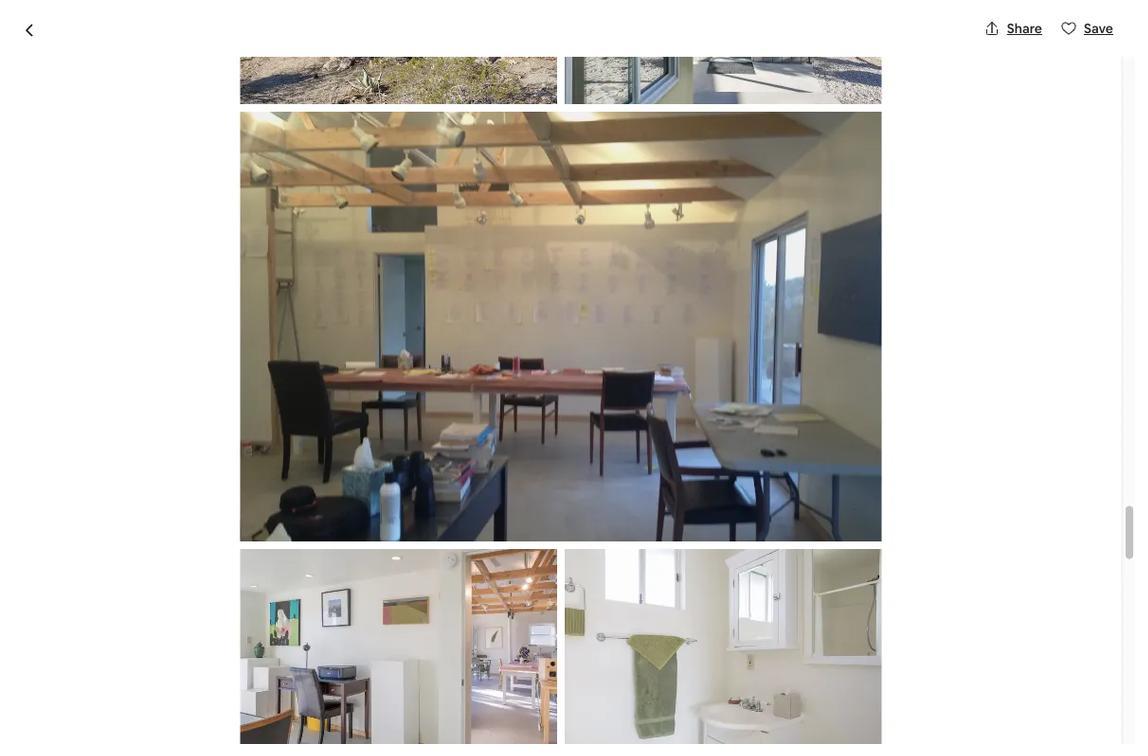 Task type: vqa. For each thing, say whether or not it's contained in the screenshot.
$450
yes



Task type: describe. For each thing, give the bounding box(es) containing it.
use
[[215, 677, 239, 696]]

art
[[421, 654, 442, 673]]

studio
[[445, 654, 488, 673]]

includes
[[267, 631, 324, 651]]

ft.
[[402, 654, 418, 673]]

of
[[243, 677, 257, 696]]

for inside joshua tree highlands artist ranch located next to joshua tree national park. the highlands artist ranch includes a one bedroom/one bath cabin with full kitchen, patio, & wi-fi. it is adjacent to a 900 sq. ft. art studio equipped for any project. guest have use of our new art lab library during their stay.
[[562, 654, 583, 673]]

kitchen,
[[76, 654, 131, 673]]

dedicated
[[136, 393, 211, 413]]

·
[[280, 318, 283, 338]]

our
[[261, 677, 284, 696]]

well-
[[275, 417, 304, 435]]

1 tree from the left
[[129, 608, 160, 628]]

charged
[[888, 541, 939, 558]]

highlands artist ranch cottage image
[[569, 0, 803, 63]]

any
[[586, 654, 610, 673]]

building
[[293, 482, 341, 499]]

airbnb service fee button
[[746, 615, 873, 634]]

$450 x 5 nights
[[746, 580, 851, 600]]

new
[[287, 677, 317, 696]]

joshua tree highlands artist ranch located next to joshua tree national park. the highlands artist ranch includes a one bedroom/one bath cabin with full kitchen, patio, & wi-fi. it is adjacent to a 900 sq. ft. art studio equipped for any project. guest have use of our new art lab library during their stay.
[[76, 608, 619, 696]]

baths
[[298, 318, 338, 338]]

located
[[324, 608, 377, 628]]

free
[[136, 522, 168, 542]]

you can check in with the building staff.
[[136, 482, 374, 499]]

march
[[312, 522, 356, 542]]

be
[[869, 541, 885, 558]]

airbnb
[[746, 615, 794, 634]]

one
[[339, 631, 366, 651]]

won't
[[832, 541, 866, 558]]

their
[[475, 677, 508, 696]]

highlands artist ranch image 3 image
[[569, 71, 803, 256]]

you won't be charged yet
[[806, 541, 961, 558]]

stay.
[[511, 677, 542, 696]]

fee
[[850, 615, 873, 634]]

lab
[[346, 677, 372, 696]]

staff.
[[344, 482, 374, 499]]

reserve
[[855, 493, 912, 513]]

project.
[[76, 677, 130, 696]]

1 horizontal spatial before
[[785, 680, 833, 699]]

library
[[375, 677, 423, 696]]

bath
[[469, 631, 502, 651]]

workspace
[[215, 393, 293, 413]]

4/3/2024
[[758, 384, 814, 401]]

taxes
[[836, 680, 875, 699]]

0 vertical spatial a
[[328, 631, 336, 651]]

with for can
[[240, 482, 266, 499]]

have
[[179, 677, 212, 696]]

night
[[800, 316, 836, 336]]

cancellation
[[171, 522, 258, 542]]

suited
[[304, 417, 342, 435]]

0 horizontal spatial to
[[318, 654, 334, 673]]

room
[[149, 417, 181, 435]]

adjacent
[[254, 654, 315, 673]]

$450 for $450 x 5 nights
[[746, 580, 782, 600]]

the
[[76, 631, 102, 651]]

guest
[[133, 677, 176, 696]]

art
[[320, 677, 343, 696]]

save button
[[1054, 12, 1121, 45]]

0 vertical spatial ranch
[[278, 608, 321, 628]]

main studio image
[[76, 0, 561, 256]]

total
[[746, 680, 782, 699]]

x
[[785, 580, 793, 600]]

the
[[269, 482, 290, 499]]

total before taxes
[[746, 680, 875, 699]]

that's
[[238, 417, 272, 435]]

entire
[[76, 285, 133, 312]]

2
[[286, 318, 295, 338]]



Task type: locate. For each thing, give the bounding box(es) containing it.
highlands
[[163, 608, 232, 628], [106, 631, 175, 651]]

1 vertical spatial for
[[562, 654, 583, 673]]

bungalow
[[138, 285, 235, 312]]

reserve button
[[746, 480, 1021, 526]]

tree
[[129, 608, 160, 628], [486, 608, 518, 628]]

0 vertical spatial before
[[261, 522, 309, 542]]

inside studio. image
[[240, 112, 882, 542], [240, 112, 882, 542]]

next
[[381, 608, 412, 628]]

1 horizontal spatial for
[[562, 654, 583, 673]]

tree up the 'bath'
[[486, 608, 518, 628]]

hosted
[[239, 285, 308, 312]]

joshua up the 'bath'
[[434, 608, 483, 628]]

ranch up includes
[[278, 608, 321, 628]]

1 horizontal spatial tree
[[486, 608, 518, 628]]

0 horizontal spatial a
[[328, 631, 336, 651]]

0 horizontal spatial you
[[136, 482, 159, 499]]

wi-
[[191, 654, 212, 673]]

1 $450 from the top
[[746, 310, 795, 337]]

is
[[241, 654, 251, 673]]

free cancellation before march 4
[[136, 522, 369, 542]]

1 vertical spatial highlands
[[106, 631, 175, 651]]

learn more about the host, frederick. image
[[589, 287, 642, 340], [589, 287, 642, 340]]

2 tree from the left
[[486, 608, 518, 628]]

2 $450 from the top
[[746, 580, 782, 600]]

tree up patio,
[[129, 608, 160, 628]]

with down national
[[546, 631, 576, 651]]

0 vertical spatial for
[[345, 417, 362, 435]]

a
[[136, 417, 146, 435]]

0 vertical spatial artist
[[235, 608, 275, 628]]

artist up wi-
[[178, 631, 217, 651]]

you left won't
[[806, 541, 829, 558]]

you for you won't be charged yet
[[806, 541, 829, 558]]

with inside joshua tree highlands artist ranch located next to joshua tree national park. the highlands artist ranch includes a one bedroom/one bath cabin with full kitchen, patio, & wi-fi. it is adjacent to a 900 sq. ft. art studio equipped for any project. guest have use of our new art lab library during their stay.
[[546, 631, 576, 651]]

ranch up is
[[221, 631, 264, 651]]

yet
[[942, 541, 961, 558]]

1 horizontal spatial artist
[[235, 608, 275, 628]]

1 horizontal spatial with
[[240, 482, 266, 499]]

dedicated workspace a room with wifi that's well-suited for working.
[[136, 393, 417, 435]]

highlands up patio,
[[106, 631, 175, 651]]

entire bungalow hosted by frederick 3 beds · 2 baths
[[76, 285, 434, 338]]

highlands up wi-
[[163, 608, 232, 628]]

share
[[1007, 20, 1042, 37]]

$450 left x
[[746, 580, 782, 600]]

artist up is
[[235, 608, 275, 628]]

0 vertical spatial with
[[184, 417, 211, 435]]

0 horizontal spatial ranch
[[221, 631, 264, 651]]

1 horizontal spatial joshua
[[434, 608, 483, 628]]

a left '900'
[[337, 654, 345, 673]]

fi.
[[212, 654, 224, 673]]

dialog containing share
[[0, 0, 1136, 745]]

art studio bathroom image
[[565, 550, 882, 745], [565, 550, 882, 745]]

to
[[415, 608, 430, 628], [318, 654, 334, 673]]

check
[[187, 482, 224, 499]]

1 vertical spatial ranch
[[221, 631, 264, 651]]

by frederick
[[312, 285, 434, 312]]

for
[[345, 417, 362, 435], [562, 654, 583, 673]]

0 horizontal spatial for
[[345, 417, 362, 435]]

before down the
[[261, 522, 309, 542]]

park.
[[582, 608, 616, 628]]

joshua up "the"
[[76, 608, 125, 628]]

0 horizontal spatial artist
[[178, 631, 217, 651]]

art studio kitchen & bath image
[[240, 550, 557, 745], [240, 550, 557, 745]]

for right suited at the left bottom of page
[[345, 417, 362, 435]]

highlands artist ranch image 5 image
[[811, 71, 1046, 256]]

1 vertical spatial $450
[[746, 580, 782, 600]]

bedroom/one
[[369, 631, 466, 651]]

ranch
[[278, 608, 321, 628], [221, 631, 264, 651]]

save
[[1084, 20, 1113, 37]]

with left wifi
[[184, 417, 211, 435]]

highlands artist ranch image 4 image
[[811, 0, 1046, 63]]

beds
[[242, 318, 276, 338]]

patio,
[[134, 654, 174, 673]]

1 joshua from the left
[[76, 608, 125, 628]]

3
[[230, 318, 238, 338]]

1 horizontal spatial a
[[337, 654, 345, 673]]

with right in at left
[[240, 482, 266, 499]]

$450
[[746, 310, 795, 337], [746, 580, 782, 600]]

0 horizontal spatial with
[[184, 417, 211, 435]]

with
[[184, 417, 211, 435], [240, 482, 266, 499], [546, 631, 576, 651]]

1 horizontal spatial you
[[806, 541, 829, 558]]

900
[[348, 654, 376, 673]]

a left "one" at the bottom left of the page
[[328, 631, 336, 651]]

airbnb service fee
[[746, 615, 873, 634]]

share button
[[977, 12, 1050, 45]]

dialog
[[0, 0, 1136, 745]]

$450 night
[[746, 310, 836, 337]]

wifi
[[214, 417, 235, 435]]

with for workspace
[[184, 417, 211, 435]]

before
[[261, 522, 309, 542], [785, 680, 833, 699]]

2 horizontal spatial with
[[546, 631, 576, 651]]

listing image 24 image
[[565, 0, 882, 104], [565, 0, 882, 104]]

for left any
[[562, 654, 583, 673]]

equipped
[[492, 654, 559, 673]]

1 horizontal spatial ranch
[[278, 608, 321, 628]]

it
[[228, 654, 237, 673]]

service
[[797, 615, 847, 634]]

1 vertical spatial with
[[240, 482, 266, 499]]

joshua
[[76, 608, 125, 628], [434, 608, 483, 628]]

$450 left the night on the top of page
[[746, 310, 795, 337]]

you for you can check in with the building staff.
[[136, 482, 159, 499]]

0 vertical spatial you
[[136, 482, 159, 499]]

0 vertical spatial $450
[[746, 310, 795, 337]]

2 joshua from the left
[[434, 608, 483, 628]]

you left can at the bottom left of page
[[136, 482, 159, 499]]

in
[[226, 482, 237, 499]]

to up the art
[[318, 654, 334, 673]]

artist
[[235, 608, 275, 628], [178, 631, 217, 651]]

1 horizontal spatial to
[[415, 608, 430, 628]]

5 acres to explore out your back door. image
[[240, 0, 557, 104], [240, 0, 557, 104]]

sq.
[[379, 654, 399, 673]]

1 vertical spatial a
[[337, 654, 345, 673]]

1 vertical spatial before
[[785, 680, 833, 699]]

during
[[427, 677, 472, 696]]

can
[[162, 482, 184, 499]]

2 vertical spatial with
[[546, 631, 576, 651]]

4/3/2024 button
[[746, 359, 1021, 412]]

0 vertical spatial to
[[415, 608, 430, 628]]

1 vertical spatial artist
[[178, 631, 217, 651]]

4
[[360, 522, 369, 542]]

0 horizontal spatial before
[[261, 522, 309, 542]]

for inside "dedicated workspace a room with wifi that's well-suited for working."
[[345, 417, 362, 435]]

to up bedroom/one
[[415, 608, 430, 628]]

a
[[328, 631, 336, 651], [337, 654, 345, 673]]

with inside "dedicated workspace a room with wifi that's well-suited for working."
[[184, 417, 211, 435]]

$450 x 5 nights button
[[746, 580, 851, 600]]

0 horizontal spatial tree
[[129, 608, 160, 628]]

0 vertical spatial highlands
[[163, 608, 232, 628]]

working.
[[365, 417, 417, 435]]

0 horizontal spatial joshua
[[76, 608, 125, 628]]

national
[[521, 608, 579, 628]]

$450 for $450 night
[[746, 310, 795, 337]]

full
[[580, 631, 601, 651]]

nights
[[808, 580, 851, 600]]

5
[[796, 580, 805, 600]]

1 vertical spatial you
[[806, 541, 829, 558]]

cabin
[[505, 631, 543, 651]]

1 vertical spatial to
[[318, 654, 334, 673]]

before right total
[[785, 680, 833, 699]]

&
[[177, 654, 187, 673]]

you
[[136, 482, 159, 499], [806, 541, 829, 558]]



